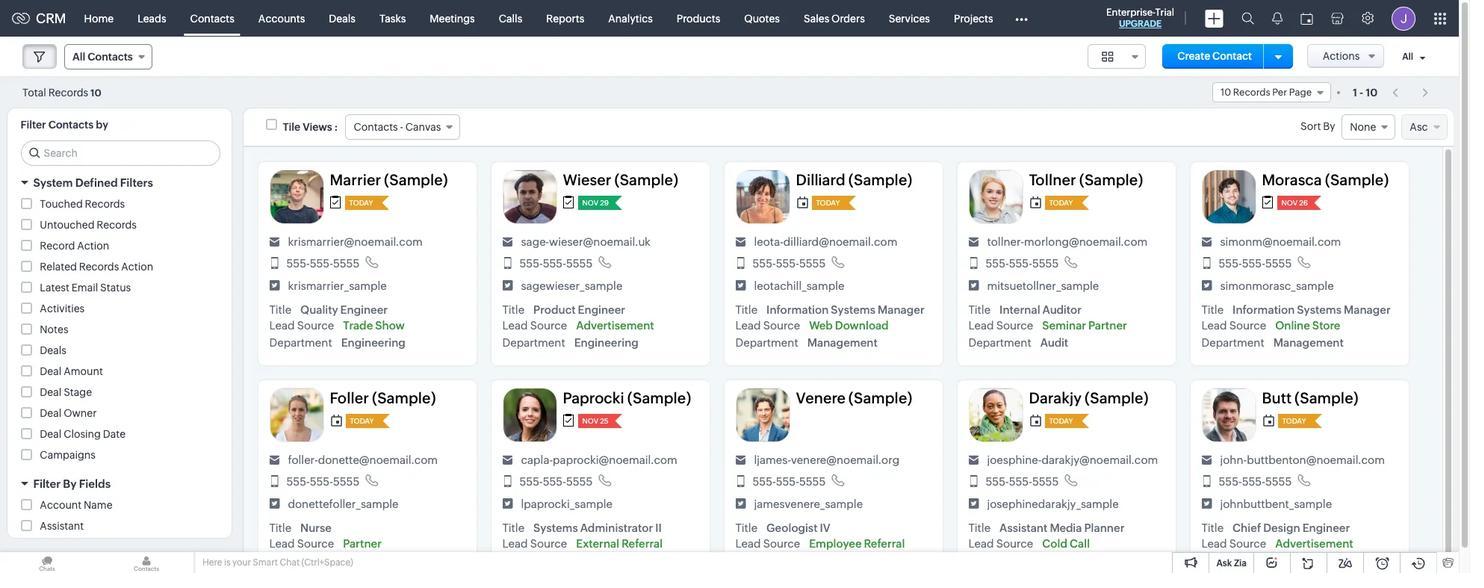 Task type: locate. For each thing, give the bounding box(es) containing it.
today down dilliard
[[816, 199, 840, 207]]

canvas profile image image up capla-
[[503, 388, 557, 442]]

0 horizontal spatial information systems manager
[[767, 303, 925, 316]]

simonmorasc_sample
[[1221, 279, 1334, 292]]

lead source down the geologist
[[736, 538, 801, 550]]

information down 'simonmorasc_sample'
[[1233, 303, 1295, 316]]

meetings
[[430, 12, 475, 24]]

1 vertical spatial deals
[[40, 345, 66, 356]]

deal owner
[[40, 407, 97, 419]]

icon_twitter image for wieser (sample)
[[503, 280, 513, 291]]

quality engineer
[[301, 303, 388, 316]]

(sample)
[[384, 171, 448, 188], [615, 171, 679, 188], [849, 171, 913, 188], [1080, 171, 1144, 188], [1326, 171, 1389, 188], [372, 389, 436, 407], [628, 389, 692, 407], [849, 389, 913, 407], [1085, 389, 1149, 407], [1295, 389, 1359, 407]]

5555 up jamesvenere_sample
[[800, 475, 826, 488]]

0 horizontal spatial 10
[[90, 87, 101, 98]]

icon_mail image for venere (sample)
[[736, 455, 746, 465]]

(sample) for darakjy (sample)
[[1085, 389, 1149, 407]]

lead
[[269, 319, 295, 332], [503, 319, 528, 332], [736, 319, 761, 332], [969, 319, 994, 332], [1202, 319, 1228, 332], [269, 538, 295, 550], [503, 538, 528, 550], [736, 538, 761, 550], [969, 538, 994, 550], [1202, 538, 1228, 550]]

navigation
[[1386, 81, 1437, 103]]

555-555-5555 down 'ljames-'
[[753, 475, 826, 488]]

today for butt
[[1283, 417, 1307, 425]]

source left online
[[1230, 319, 1267, 332]]

1 management from the left
[[808, 336, 878, 349]]

0 horizontal spatial engineer
[[341, 303, 388, 316]]

by up account name
[[63, 478, 77, 490]]

555-555-5555 down "foller-"
[[287, 475, 360, 488]]

deal down deal stage
[[40, 407, 62, 419]]

filter down "total"
[[21, 119, 46, 131]]

online store
[[1276, 319, 1341, 332]]

1 vertical spatial filter
[[33, 478, 61, 490]]

1 horizontal spatial partner
[[1089, 319, 1128, 332]]

referral down ii
[[622, 538, 663, 550]]

sage-wieser@noemail.uk link
[[521, 235, 651, 248]]

lead source down quality
[[269, 319, 334, 332]]

2 management from the left
[[1274, 336, 1344, 349]]

nov inside "link"
[[1282, 199, 1298, 207]]

department down nurse
[[269, 555, 332, 567]]

lead source down product
[[503, 319, 567, 332]]

- right the 1
[[1360, 86, 1364, 98]]

page
[[1290, 87, 1312, 98]]

advertisement for wieser
[[576, 319, 655, 332]]

information down leotachill_sample
[[767, 303, 829, 316]]

1 horizontal spatial advertisement
[[1276, 538, 1354, 550]]

2 manager from the left
[[1344, 303, 1391, 316]]

trade show
[[343, 319, 405, 332]]

0 horizontal spatial manager
[[878, 303, 925, 316]]

lead down 'simonmorasc_sample'
[[1202, 319, 1228, 332]]

records down "touched records"
[[97, 219, 137, 231]]

lead down mitsuetollner_sample
[[969, 319, 994, 332]]

leota-
[[754, 235, 784, 248]]

source for foller (sample)
[[297, 538, 334, 550]]

icon_mail image for darakjy (sample)
[[969, 455, 979, 465]]

1 horizontal spatial -
[[1360, 86, 1364, 98]]

1 horizontal spatial engineer
[[578, 303, 626, 316]]

simonm@noemail.com link
[[1221, 235, 1342, 248]]

external
[[576, 538, 620, 550]]

0 horizontal spatial management
[[808, 336, 878, 349]]

555-555-5555 for dilliard (sample)
[[753, 257, 826, 270]]

title for dilliard (sample)
[[736, 303, 758, 316]]

referral
[[622, 538, 663, 550], [864, 538, 905, 550]]

engineering down trade show
[[341, 336, 406, 349]]

design down johnbuttbent_sample
[[1264, 521, 1301, 534]]

(sample) for butt (sample)
[[1295, 389, 1359, 407]]

canvas profile image image left marrier
[[269, 170, 324, 224]]

create contact button
[[1163, 44, 1268, 69]]

records for touched
[[85, 198, 125, 210]]

25
[[600, 417, 609, 425]]

2 referral from the left
[[864, 538, 905, 550]]

size image
[[1102, 50, 1114, 64]]

crm link
[[12, 10, 66, 26]]

untouched
[[40, 219, 95, 231]]

5555 for foller
[[333, 475, 360, 488]]

555-555-5555 up leotachill_sample
[[753, 257, 826, 270]]

accounts link
[[247, 0, 317, 36]]

1 horizontal spatial information
[[1233, 303, 1295, 316]]

555-555-5555 up 'simonmorasc_sample'
[[1219, 257, 1292, 270]]

information systems manager up online store
[[1233, 303, 1391, 316]]

Other Modules field
[[1006, 6, 1038, 30]]

assistant up cold
[[1000, 521, 1048, 534]]

5555 for paprocki
[[566, 475, 593, 488]]

mitsuetollner_sample
[[988, 279, 1099, 292]]

deals left tasks
[[329, 12, 356, 24]]

deals down notes
[[40, 345, 66, 356]]

today link down dilliard
[[812, 196, 843, 210]]

canvas profile image image for paprocki (sample)
[[503, 388, 557, 442]]

source down lpaprocki_sample
[[530, 538, 567, 550]]

filter inside dropdown button
[[33, 478, 61, 490]]

None field
[[1343, 114, 1396, 140]]

deal up campaigns
[[40, 428, 62, 440]]

0 vertical spatial filter
[[21, 119, 46, 131]]

leota-dilliard@noemail.com link
[[754, 235, 898, 248]]

nov for morasca
[[1282, 199, 1298, 207]]

lead up ask
[[1202, 538, 1228, 550]]

555-555-5555 up lpaprocki_sample
[[520, 475, 593, 488]]

lead source
[[269, 319, 334, 332], [503, 319, 567, 332], [736, 319, 801, 332], [969, 319, 1034, 332], [1202, 319, 1267, 332], [269, 538, 334, 550], [503, 538, 567, 550], [736, 538, 801, 550], [969, 538, 1034, 550], [1202, 538, 1267, 550]]

department down internal
[[969, 336, 1032, 349]]

today down foller
[[350, 417, 374, 425]]

Asc field
[[1402, 114, 1448, 140]]

0 vertical spatial action
[[77, 240, 109, 252]]

1 referral from the left
[[622, 538, 663, 550]]

engineering
[[341, 336, 406, 349], [574, 336, 639, 349]]

1 vertical spatial by
[[63, 478, 77, 490]]

here is your smart chat (ctrl+space)
[[203, 558, 353, 568]]

3 deal from the top
[[40, 407, 62, 419]]

icon_twitter image for marrier (sample)
[[269, 280, 280, 291]]

1 horizontal spatial management
[[1274, 336, 1344, 349]]

chief
[[1233, 521, 1262, 534]]

deal up deal stage
[[40, 365, 62, 377]]

today down marrier
[[349, 199, 373, 207]]

- left canvas
[[400, 121, 403, 133]]

lead up here is your smart chat (ctrl+space)
[[269, 538, 295, 550]]

1 engineering from the left
[[341, 336, 406, 349]]

contacts inside "link"
[[190, 12, 235, 24]]

foller-donette@noemail.com link
[[288, 454, 438, 467]]

marrier (sample)
[[330, 171, 448, 188]]

Contacts - Canvas field
[[346, 114, 461, 140]]

1 horizontal spatial deals
[[329, 12, 356, 24]]

assistant for assistant media planner
[[1000, 521, 1048, 534]]

create menu image
[[1205, 9, 1224, 27]]

manager
[[878, 303, 925, 316], [1344, 303, 1391, 316]]

10 Records Per Page field
[[1213, 82, 1332, 102]]

0 horizontal spatial deals
[[40, 345, 66, 356]]

call
[[1070, 538, 1091, 550]]

systems
[[831, 303, 876, 316], [1298, 303, 1342, 316], [534, 521, 578, 534]]

by inside dropdown button
[[63, 478, 77, 490]]

lead source down leotachill_sample
[[736, 319, 801, 332]]

advertisement down "chief design engineer"
[[1276, 538, 1354, 550]]

lead for paprocki (sample)
[[503, 538, 528, 550]]

0 vertical spatial design
[[1264, 521, 1301, 534]]

today for marrier
[[349, 199, 373, 207]]

services
[[889, 12, 930, 24]]

lead source down internal
[[969, 319, 1034, 332]]

title for wieser (sample)
[[503, 303, 525, 316]]

engineer down sagewieser_sample
[[578, 303, 626, 316]]

filter by fields
[[33, 478, 111, 490]]

source down chief
[[1230, 538, 1267, 550]]

partner up critical
[[343, 538, 382, 550]]

0 horizontal spatial -
[[400, 121, 403, 133]]

1 information systems manager from the left
[[767, 303, 925, 316]]

10 for 1 - 10
[[1366, 86, 1378, 98]]

seminar partner
[[1043, 319, 1128, 332]]

1 vertical spatial action
[[121, 261, 153, 273]]

title for butt (sample)
[[1202, 521, 1224, 534]]

today link down darakjy at right
[[1045, 414, 1076, 428]]

- for 1
[[1360, 86, 1364, 98]]

source for tollner (sample)
[[997, 319, 1034, 332]]

canvas profile image image
[[269, 170, 324, 224], [503, 170, 557, 224], [736, 170, 790, 224], [969, 170, 1024, 224], [1202, 170, 1257, 224], [269, 388, 324, 442], [503, 388, 557, 442], [736, 388, 790, 442], [969, 388, 1024, 442], [1202, 388, 1257, 442]]

records for total
[[48, 86, 88, 98]]

555-555-5555 for darakjy (sample)
[[986, 475, 1059, 488]]

1 information from the left
[[767, 303, 829, 316]]

systems down lpaprocki_sample
[[534, 521, 578, 534]]

source left the web
[[764, 319, 801, 332]]

icon_mail image for morasca (sample)
[[1202, 237, 1213, 247]]

2 information systems manager from the left
[[1233, 303, 1391, 316]]

ii
[[656, 521, 662, 534]]

2 engineering from the left
[[574, 336, 639, 349]]

systems up 'store'
[[1298, 303, 1342, 316]]

1 horizontal spatial all
[[1403, 52, 1414, 62]]

wieser (sample)
[[563, 171, 679, 188]]

records inside field
[[1234, 87, 1271, 98]]

department up butt
[[1202, 336, 1265, 349]]

1 horizontal spatial by
[[1324, 120, 1336, 132]]

None field
[[1088, 44, 1146, 69]]

venere (sample)
[[796, 389, 913, 407]]

canvas profile image image up "foller-"
[[269, 388, 324, 442]]

assistant media planner
[[1000, 521, 1125, 534]]

0 horizontal spatial referral
[[622, 538, 663, 550]]

0 vertical spatial partner
[[1089, 319, 1128, 332]]

design down "chief design engineer"
[[1274, 555, 1311, 567]]

deal left stage
[[40, 386, 62, 398]]

action
[[77, 240, 109, 252], [121, 261, 153, 273]]

canvas profile image image up the john-
[[1202, 388, 1257, 442]]

department for tollner (sample)
[[969, 336, 1032, 349]]

defined
[[75, 176, 118, 189]]

canvas profile image image up sage-
[[503, 170, 557, 224]]

icon_mobile image for paprocki (sample)
[[504, 476, 512, 488]]

icon_mobile image for marrier (sample)
[[271, 257, 278, 269]]

5555 down leota-dilliard@noemail.com link
[[800, 257, 826, 270]]

partner
[[1089, 319, 1128, 332], [343, 538, 382, 550]]

cold
[[1043, 538, 1068, 550]]

0 horizontal spatial engineering
[[341, 336, 406, 349]]

filter for filter contacts by
[[21, 119, 46, 131]]

2 information from the left
[[1233, 303, 1295, 316]]

icon_twitter image for foller (sample)
[[269, 499, 280, 509]]

1 horizontal spatial manager
[[1344, 303, 1391, 316]]

today link down foller
[[346, 414, 376, 428]]

department down leotachill_sample
[[736, 336, 799, 349]]

amount
[[64, 365, 103, 377]]

0 vertical spatial deals
[[329, 12, 356, 24]]

records up the latest email status
[[79, 261, 119, 273]]

0 horizontal spatial assistant
[[40, 520, 84, 532]]

10 up by
[[90, 87, 101, 98]]

- inside contacts - canvas field
[[400, 121, 403, 133]]

search element
[[1233, 0, 1264, 37]]

5555 for dilliard
[[800, 257, 826, 270]]

deals
[[329, 12, 356, 24], [40, 345, 66, 356]]

records down "defined" at the top of page
[[85, 198, 125, 210]]

icon_mobile image for tollner (sample)
[[970, 257, 978, 269]]

1 horizontal spatial 10
[[1221, 87, 1232, 98]]

1 horizontal spatial referral
[[864, 538, 905, 550]]

nov for wieser
[[583, 199, 599, 207]]

advertisement down product engineer
[[576, 319, 655, 332]]

source for marrier (sample)
[[297, 319, 334, 332]]

lead for foller (sample)
[[269, 538, 295, 550]]

icon_mail image
[[269, 237, 280, 247], [503, 237, 513, 247], [736, 237, 746, 247], [969, 237, 979, 247], [1202, 237, 1213, 247], [269, 455, 280, 465], [503, 455, 513, 465], [736, 455, 746, 465], [969, 455, 979, 465], [1202, 455, 1213, 465]]

today link down 'tollner'
[[1045, 196, 1076, 210]]

seminar
[[1043, 319, 1087, 332]]

(sample) for morasca (sample)
[[1326, 171, 1389, 188]]

today down butt (sample)
[[1283, 417, 1307, 425]]

source down the geologist
[[764, 538, 801, 550]]

5555
[[333, 257, 360, 270], [566, 257, 593, 270], [800, 257, 826, 270], [1033, 257, 1059, 270], [1266, 257, 1292, 270], [333, 475, 360, 488], [566, 475, 593, 488], [800, 475, 826, 488], [1033, 475, 1059, 488], [1266, 475, 1292, 488]]

2 deal from the top
[[40, 386, 62, 398]]

icon_twitter image
[[269, 280, 280, 291], [503, 280, 513, 291], [736, 280, 746, 291], [969, 280, 979, 291], [1202, 280, 1213, 291], [269, 499, 280, 509], [503, 499, 513, 509], [736, 499, 746, 509], [969, 499, 979, 509], [1202, 499, 1213, 509]]

555-555-5555 for tollner (sample)
[[986, 257, 1059, 270]]

capla-paprocki@noemail.com
[[521, 454, 678, 466]]

nurse
[[301, 521, 332, 534]]

2 horizontal spatial systems
[[1298, 303, 1342, 316]]

lead for marrier (sample)
[[269, 319, 295, 332]]

10
[[1366, 86, 1378, 98], [1221, 87, 1232, 98], [90, 87, 101, 98]]

cold call
[[1043, 538, 1091, 550]]

management down online store
[[1274, 336, 1344, 349]]

today down 'tollner'
[[1050, 199, 1074, 207]]

today for tollner
[[1050, 199, 1074, 207]]

systems up web download
[[831, 303, 876, 316]]

search image
[[1242, 12, 1255, 25]]

information systems manager
[[767, 303, 925, 316], [1233, 303, 1391, 316]]

lead source left cold
[[969, 538, 1034, 550]]

filter for filter by fields
[[33, 478, 61, 490]]

5555 up the josephinedarakjy_sample
[[1033, 475, 1059, 488]]

1 horizontal spatial systems
[[831, 303, 876, 316]]

0 vertical spatial advertisement
[[576, 319, 655, 332]]

source for dilliard (sample)
[[764, 319, 801, 332]]

lead down jamesvenere_sample
[[736, 538, 761, 550]]

Search text field
[[21, 141, 219, 165]]

0 vertical spatial -
[[1360, 86, 1364, 98]]

1 horizontal spatial engineering
[[574, 336, 639, 349]]

0 vertical spatial by
[[1324, 120, 1336, 132]]

icon_mobile image for wieser (sample)
[[504, 257, 512, 269]]

today link for butt
[[1278, 414, 1309, 428]]

sagewieser_sample
[[521, 279, 623, 292]]

canvas profile image image for wieser (sample)
[[503, 170, 557, 224]]

icon_mobile image for dilliard (sample)
[[737, 257, 745, 269]]

department for morasca (sample)
[[1202, 336, 1265, 349]]

4 deal from the top
[[40, 428, 62, 440]]

1 manager from the left
[[878, 303, 925, 316]]

0 horizontal spatial advertisement
[[576, 319, 655, 332]]

1 vertical spatial advertisement
[[1276, 538, 1354, 550]]

partner right seminar
[[1089, 319, 1128, 332]]

records for untouched
[[97, 219, 137, 231]]

canvas profile image image up 'ljames-'
[[736, 388, 790, 442]]

(sample) for venere (sample)
[[849, 389, 913, 407]]

lead for wieser (sample)
[[503, 319, 528, 332]]

nov 26 link
[[1278, 196, 1309, 210]]

0 horizontal spatial all
[[72, 51, 85, 63]]

meetings link
[[418, 0, 487, 36]]

lead for butt (sample)
[[1202, 538, 1228, 550]]

1 deal from the top
[[40, 365, 62, 377]]

department down product
[[503, 336, 566, 349]]

(ctrl+space)
[[302, 558, 353, 568]]

all inside field
[[72, 51, 85, 63]]

source for wieser (sample)
[[530, 319, 567, 332]]

create contact
[[1178, 50, 1253, 62]]

department down chief
[[1202, 555, 1265, 567]]

engineer for wieser
[[578, 303, 626, 316]]

here
[[203, 558, 222, 568]]

reports link
[[535, 0, 597, 36]]

today link for darakjy
[[1045, 414, 1076, 428]]

contacts left by
[[48, 119, 94, 131]]

lead source for paprocki (sample)
[[503, 538, 567, 550]]

1 horizontal spatial assistant
[[1000, 521, 1048, 534]]

canvas
[[406, 121, 441, 133]]

1 horizontal spatial information systems manager
[[1233, 303, 1391, 316]]

icon_mobile image
[[271, 257, 278, 269], [504, 257, 512, 269], [737, 257, 745, 269], [970, 257, 978, 269], [1204, 257, 1211, 269], [271, 476, 278, 488], [504, 476, 512, 488], [737, 476, 745, 488], [970, 476, 978, 488], [1204, 476, 1211, 488]]

1 vertical spatial -
[[400, 121, 403, 133]]

555-555-5555 for venere (sample)
[[753, 475, 826, 488]]

filters
[[120, 176, 153, 189]]

lead source down lpaprocki_sample
[[503, 538, 567, 550]]

darakjy (sample) link
[[1029, 389, 1149, 407]]

1 vertical spatial partner
[[343, 538, 382, 550]]

5555 for venere
[[800, 475, 826, 488]]

canvas profile image image up leota-
[[736, 170, 790, 224]]

10 inside total records 10
[[90, 87, 101, 98]]

enterprise-
[[1107, 7, 1156, 18]]

lead down leotachill_sample
[[736, 319, 761, 332]]

2 horizontal spatial 10
[[1366, 86, 1378, 98]]

icon_mobile image for foller (sample)
[[271, 476, 278, 488]]

lpaprocki_sample
[[521, 497, 613, 510]]

5555 for butt
[[1266, 475, 1292, 488]]

0 horizontal spatial by
[[63, 478, 77, 490]]

products
[[677, 12, 721, 24]]

nov left 25
[[583, 417, 599, 425]]

lead source down nurse
[[269, 538, 334, 550]]

home link
[[72, 0, 126, 36]]

department down quality
[[269, 336, 332, 349]]

sage-wieser@noemail.uk
[[521, 235, 651, 248]]

joesphine-
[[988, 454, 1042, 466]]

action up status
[[121, 261, 153, 273]]

chats image
[[0, 552, 94, 573]]

555-555-5555 down tollner-
[[986, 257, 1059, 270]]

records up filter contacts by on the left of page
[[48, 86, 88, 98]]

deal for deal amount
[[40, 365, 62, 377]]

nov left 29
[[583, 199, 599, 207]]

joesphine-darakjy@noemail.com link
[[988, 454, 1159, 467]]

filter up 'account'
[[33, 478, 61, 490]]

lead for venere (sample)
[[736, 538, 761, 550]]

trial
[[1156, 7, 1175, 18]]

all up total records 10
[[72, 51, 85, 63]]

show
[[375, 319, 405, 332]]

deal stage
[[40, 386, 92, 398]]

lead down lpaprocki_sample
[[503, 538, 528, 550]]

referral right employee
[[864, 538, 905, 550]]

10 right the 1
[[1366, 86, 1378, 98]]

all down "profile" icon
[[1403, 52, 1414, 62]]

none
[[1351, 121, 1377, 133]]

10 for total records 10
[[90, 87, 101, 98]]

tollner
[[1029, 171, 1077, 188]]

marrier (sample) link
[[330, 171, 448, 188]]

title for tollner (sample)
[[969, 303, 991, 316]]

555-555-5555 up johnbuttbent_sample
[[1219, 475, 1292, 488]]

latest email status
[[40, 282, 131, 294]]

store
[[1313, 319, 1341, 332]]

5555 up mitsuetollner_sample
[[1033, 257, 1059, 270]]

engineer for marrier
[[341, 303, 388, 316]]

source down nurse
[[297, 538, 334, 550]]

by
[[96, 119, 108, 131]]

canvas profile image image up tollner-
[[969, 170, 1024, 224]]

lead down krismarrier_sample
[[269, 319, 295, 332]]

source down internal
[[997, 319, 1034, 332]]

0 horizontal spatial information
[[767, 303, 829, 316]]



Task type: describe. For each thing, give the bounding box(es) containing it.
(sample) for dilliard (sample)
[[849, 171, 913, 188]]

your
[[232, 558, 251, 568]]

quality
[[301, 303, 338, 316]]

0 horizontal spatial partner
[[343, 538, 382, 550]]

lead source for butt (sample)
[[1202, 538, 1267, 550]]

paprocki@noemail.com
[[553, 454, 678, 466]]

icon_mobile image for venere (sample)
[[737, 476, 745, 488]]

26
[[1300, 199, 1309, 207]]

capla-
[[521, 454, 553, 466]]

information for dilliard
[[767, 303, 829, 316]]

orders
[[832, 12, 865, 24]]

title for venere (sample)
[[736, 521, 758, 534]]

owner
[[64, 407, 97, 419]]

wieser (sample) link
[[563, 171, 679, 188]]

crm
[[36, 10, 66, 26]]

lead source for darakjy (sample)
[[969, 538, 1034, 550]]

ask zia
[[1217, 558, 1247, 569]]

internal auditor
[[1000, 303, 1082, 316]]

paprocki (sample)
[[563, 389, 692, 407]]

contacts link
[[178, 0, 247, 36]]

sales
[[804, 12, 830, 24]]

icon_twitter image for morasca (sample)
[[1202, 280, 1213, 291]]

source for morasca (sample)
[[1230, 319, 1267, 332]]

icon_mail image for tollner (sample)
[[969, 237, 979, 247]]

(sample) for paprocki (sample)
[[628, 389, 692, 407]]

activities
[[40, 303, 85, 315]]

home
[[84, 12, 114, 24]]

icon_mail image for foller (sample)
[[269, 455, 280, 465]]

morasca (sample) link
[[1263, 171, 1389, 188]]

per
[[1273, 87, 1288, 98]]

krismarrier@noemail.com
[[288, 235, 423, 248]]

lead source for venere (sample)
[[736, 538, 801, 550]]

icon_twitter image for tollner (sample)
[[969, 280, 979, 291]]

icon_mobile image for butt (sample)
[[1204, 476, 1211, 488]]

tollner-morlong@noemail.com link
[[988, 235, 1148, 248]]

chief design engineer
[[1233, 521, 1351, 534]]

title for marrier (sample)
[[269, 303, 292, 316]]

department for marrier (sample)
[[269, 336, 332, 349]]

morlong@noemail.com
[[1025, 235, 1148, 248]]

create menu element
[[1197, 0, 1233, 36]]

icon_mail image for paprocki (sample)
[[503, 455, 513, 465]]

department for butt (sample)
[[1202, 555, 1265, 567]]

icon_mail image for wieser (sample)
[[503, 237, 513, 247]]

foller
[[330, 389, 369, 407]]

capla-paprocki@noemail.com link
[[521, 454, 678, 467]]

leads link
[[126, 0, 178, 36]]

johnbuttbent_sample
[[1221, 497, 1333, 510]]

lead source for marrier (sample)
[[269, 319, 334, 332]]

icon_twitter image for venere (sample)
[[736, 499, 746, 509]]

contacts - canvas
[[354, 121, 441, 133]]

butt (sample)
[[1263, 389, 1359, 407]]

status
[[100, 282, 131, 294]]

icon_twitter image for paprocki (sample)
[[503, 499, 513, 509]]

systems for morasca
[[1298, 303, 1342, 316]]

tasks
[[380, 12, 406, 24]]

1 vertical spatial design
[[1274, 555, 1311, 567]]

untouched records
[[40, 219, 137, 231]]

canvas profile image image for darakjy (sample)
[[969, 388, 1024, 442]]

(sample) for wieser (sample)
[[615, 171, 679, 188]]

foller-donette@noemail.com
[[288, 454, 438, 466]]

10 inside field
[[1221, 87, 1232, 98]]

total records 10
[[22, 86, 101, 98]]

canvas profile image image for morasca (sample)
[[1202, 170, 1257, 224]]

dilliard@noemail.com
[[784, 235, 898, 248]]

analytics link
[[597, 0, 665, 36]]

555-555-5555 for wieser (sample)
[[520, 257, 593, 270]]

marrier
[[330, 171, 381, 188]]

touched
[[40, 198, 83, 210]]

signals element
[[1264, 0, 1292, 37]]

critical care unit
[[341, 555, 430, 567]]

nov 29
[[583, 199, 609, 207]]

canvas profile image image for marrier (sample)
[[269, 170, 324, 224]]

referral for venere
[[864, 538, 905, 550]]

source for butt (sample)
[[1230, 538, 1267, 550]]

icon_mail image for marrier (sample)
[[269, 237, 280, 247]]

profile element
[[1383, 0, 1425, 36]]

auditor
[[1043, 303, 1082, 316]]

contacts down "home" link
[[88, 51, 133, 63]]

external referral
[[576, 538, 663, 550]]

by for filter
[[63, 478, 77, 490]]

5555 for morasca
[[1266, 257, 1292, 270]]

smart
[[253, 558, 278, 568]]

views
[[303, 121, 332, 133]]

information systems manager for dilliard
[[767, 303, 925, 316]]

lead for darakjy (sample)
[[969, 538, 994, 550]]

upgrade
[[1119, 19, 1162, 29]]

media
[[1050, 521, 1083, 534]]

tollner (sample)
[[1029, 171, 1144, 188]]

profile image
[[1392, 6, 1416, 30]]

lead source for foller (sample)
[[269, 538, 334, 550]]

0 horizontal spatial action
[[77, 240, 109, 252]]

employee referral
[[810, 538, 905, 550]]

department for dilliard (sample)
[[736, 336, 799, 349]]

contacts image
[[99, 552, 194, 573]]

title for paprocki (sample)
[[503, 521, 525, 534]]

engineering for marrier
[[341, 336, 406, 349]]

management for morasca
[[1274, 336, 1344, 349]]

(sample) for foller (sample)
[[372, 389, 436, 407]]

krismarrier@noemail.com link
[[288, 235, 423, 248]]

signals image
[[1273, 12, 1283, 25]]

contact
[[1213, 50, 1253, 62]]

records for related
[[79, 261, 119, 273]]

ljames-
[[754, 454, 791, 466]]

sort by
[[1301, 120, 1336, 132]]

icon_twitter image for dilliard (sample)
[[736, 280, 746, 291]]

icon_twitter image for butt (sample)
[[1202, 499, 1213, 509]]

555-555-5555 for foller (sample)
[[287, 475, 360, 488]]

calendar image
[[1301, 12, 1314, 24]]

department for foller (sample)
[[269, 555, 332, 567]]

5555 for marrier
[[333, 257, 360, 270]]

product
[[534, 303, 576, 316]]

accounts
[[258, 12, 305, 24]]

source for darakjy (sample)
[[997, 538, 1034, 550]]

tollner-
[[988, 235, 1025, 248]]

josephinedarakjy_sample
[[988, 497, 1119, 510]]

darakjy
[[1029, 389, 1082, 407]]

- for contacts
[[400, 121, 403, 133]]

quotes
[[745, 12, 780, 24]]

ljames-venere@noemail.org
[[754, 454, 900, 466]]

ask
[[1217, 558, 1233, 569]]

quotes link
[[733, 0, 792, 36]]

1 horizontal spatial action
[[121, 261, 153, 273]]

information systems manager for morasca
[[1233, 303, 1391, 316]]

29
[[600, 199, 609, 207]]

today link for tollner
[[1045, 196, 1076, 210]]

0 horizontal spatial systems
[[534, 521, 578, 534]]

lead source for dilliard (sample)
[[736, 319, 801, 332]]

today for darakjy
[[1050, 417, 1074, 425]]

wieser
[[563, 171, 612, 188]]

today for dilliard
[[816, 199, 840, 207]]

information for morasca
[[1233, 303, 1295, 316]]

2 horizontal spatial engineer
[[1303, 521, 1351, 534]]

today link for marrier
[[345, 196, 376, 210]]

lead for morasca (sample)
[[1202, 319, 1228, 332]]

555-555-5555 for morasca (sample)
[[1219, 257, 1292, 270]]

contacts right :
[[354, 121, 398, 133]]

zia
[[1235, 558, 1247, 569]]

simonm@noemail.com
[[1221, 235, 1342, 248]]

1 - 10
[[1353, 86, 1378, 98]]

lead source for tollner (sample)
[[969, 319, 1034, 332]]

canvas profile image image for foller (sample)
[[269, 388, 324, 442]]

planner
[[1085, 521, 1125, 534]]

canvas profile image image for butt (sample)
[[1202, 388, 1257, 442]]

today for foller
[[350, 417, 374, 425]]

name
[[84, 499, 113, 511]]

deal for deal stage
[[40, 386, 62, 398]]

account name
[[40, 499, 113, 511]]

latest
[[40, 282, 69, 294]]

sort
[[1301, 120, 1322, 132]]

icon_twitter image for darakjy (sample)
[[969, 499, 979, 509]]

icon_mobile image for darakjy (sample)
[[970, 476, 978, 488]]

icon_mobile image for morasca (sample)
[[1204, 257, 1211, 269]]

touched records
[[40, 198, 125, 210]]

enterprise-trial upgrade
[[1107, 7, 1175, 29]]

source for venere (sample)
[[764, 538, 801, 550]]

fields
[[79, 478, 111, 490]]

assistant for assistant
[[40, 520, 84, 532]]

dilliard (sample) link
[[796, 171, 913, 188]]

campaigns
[[40, 449, 96, 461]]

nov 29 link
[[578, 196, 609, 210]]

tasks link
[[368, 0, 418, 36]]

stage
[[64, 386, 92, 398]]

calls
[[499, 12, 523, 24]]

engineering for wieser
[[574, 336, 639, 349]]

systems for dilliard
[[831, 303, 876, 316]]

source for paprocki (sample)
[[530, 538, 567, 550]]

email
[[72, 282, 98, 294]]

asc
[[1410, 121, 1429, 133]]

today link for dilliard
[[812, 196, 843, 210]]

(sample) for tollner (sample)
[[1080, 171, 1144, 188]]

nov 26
[[1282, 199, 1309, 207]]

leotachill_sample
[[754, 279, 845, 292]]

record action
[[40, 240, 109, 252]]

All Contacts field
[[64, 44, 152, 70]]

nov for paprocki
[[583, 417, 599, 425]]

filter by fields button
[[7, 471, 231, 497]]



Task type: vqa. For each thing, say whether or not it's contained in the screenshot.


